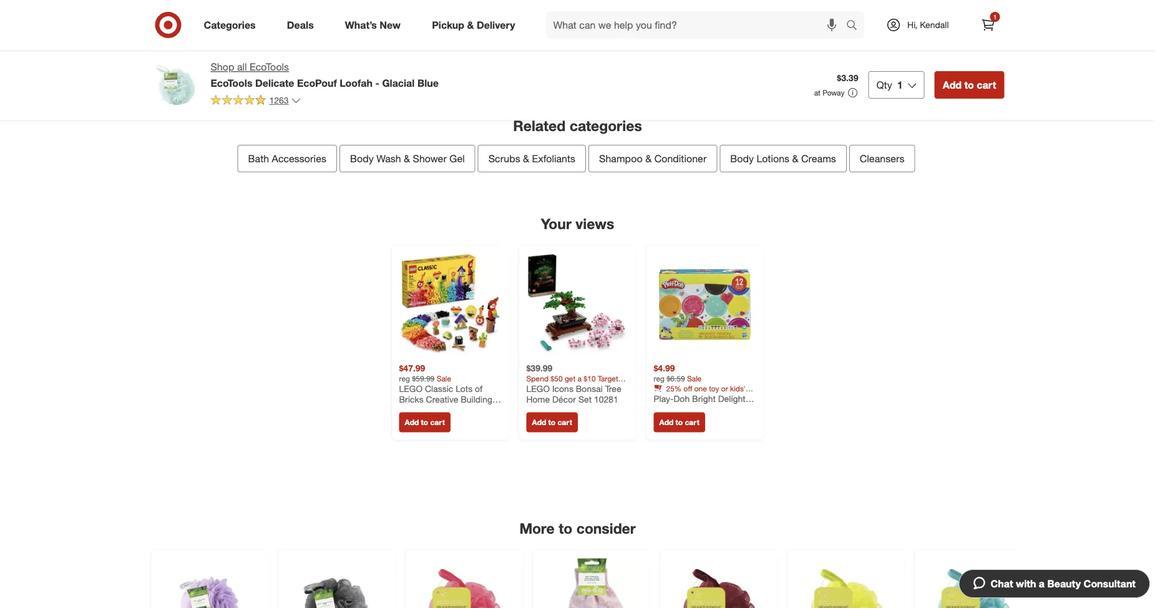 Task type: locate. For each thing, give the bounding box(es) containing it.
what's
[[345, 19, 377, 31]]

1 right qty in the right of the page
[[898, 79, 903, 91]]

chat with a beauty consultant
[[991, 578, 1137, 590]]

reg
[[399, 374, 410, 383], [654, 374, 665, 383]]

1 horizontal spatial body
[[731, 152, 754, 165]]

delicate
[[255, 77, 294, 89]]

lots
[[456, 383, 473, 394]]

1 horizontal spatial 1
[[994, 13, 997, 21]]

consider
[[577, 520, 636, 537]]

image of ecotools delicate ecopouf loofah - glacial blue image
[[151, 60, 201, 110]]

$4.99
[[654, 363, 675, 374]]

related
[[513, 117, 566, 134]]

body for body lotions & creams
[[731, 152, 754, 165]]

add to cart button
[[158, 10, 210, 30], [286, 10, 337, 30], [413, 10, 465, 30], [540, 10, 592, 30], [668, 10, 719, 30], [795, 10, 847, 30], [923, 10, 974, 30], [935, 71, 1005, 99], [399, 412, 451, 432], [527, 412, 578, 432], [654, 412, 706, 432]]

1 horizontal spatial reg
[[654, 374, 665, 383]]

body left lotions
[[731, 152, 754, 165]]

ecotools
[[250, 61, 289, 73], [211, 77, 253, 89]]

ecotools down "shop"
[[211, 77, 253, 89]]

sale inside "$4.99 reg $6.59 sale"
[[688, 374, 702, 383]]

1263
[[269, 95, 289, 106]]

body
[[350, 152, 374, 165], [731, 152, 754, 165]]

more
[[520, 520, 555, 537]]

& right pickup
[[467, 19, 474, 31]]

set
[[579, 394, 592, 405], [419, 405, 432, 416]]

2 body from the left
[[731, 152, 754, 165]]

beauty
[[1048, 578, 1082, 590]]

reg inside "$4.99 reg $6.59 sale"
[[654, 374, 665, 383]]

0 horizontal spatial body
[[350, 152, 374, 165]]

reg left $59.99
[[399, 374, 410, 383]]

0 horizontal spatial set
[[419, 405, 432, 416]]

pickup
[[432, 19, 465, 31]]

chat with a beauty consultant button
[[960, 570, 1151, 598]]

categories
[[570, 117, 642, 134]]

creative
[[426, 394, 459, 405]]

bonsai
[[576, 383, 603, 394]]

25%
[[667, 384, 682, 393]]

0 horizontal spatial lego
[[399, 383, 423, 394]]

sale for $4.99
[[688, 374, 702, 383]]

shampoo & conditioner
[[600, 152, 707, 165]]

of
[[475, 383, 483, 394]]

ecotools charcoal ecopouf loofah image
[[286, 558, 388, 608]]

add to cart
[[164, 15, 204, 24], [291, 15, 332, 24], [419, 15, 459, 24], [546, 15, 586, 24], [673, 15, 714, 24], [801, 15, 841, 24], [928, 15, 968, 24], [943, 79, 997, 91], [405, 418, 445, 427], [532, 418, 573, 427], [660, 418, 700, 427]]

shampoo & conditioner link
[[589, 145, 718, 172]]

& right shampoo
[[646, 152, 652, 165]]

& for scrubs
[[523, 152, 530, 165]]

gel
[[450, 152, 465, 165]]

at poway
[[815, 88, 845, 97]]

reg for $47.99
[[399, 374, 410, 383]]

& right lotions
[[793, 152, 799, 165]]

lego down $39.99
[[527, 383, 550, 394]]

1 horizontal spatial sale
[[688, 374, 702, 383]]

categories link
[[193, 11, 271, 39]]

1 sale from the left
[[437, 374, 452, 383]]

chat
[[991, 578, 1014, 590]]

bath accessories
[[248, 152, 327, 165]]

25% off one toy or kids' book
[[654, 384, 746, 402]]

set right 'toys'
[[419, 405, 432, 416]]

lego inside lego icons bonsai tree home décor set 10281
[[527, 383, 550, 394]]

1 right kendall
[[994, 13, 997, 21]]

building
[[461, 394, 493, 405]]

book
[[654, 393, 671, 402]]

1 body from the left
[[350, 152, 374, 165]]

shower
[[413, 152, 447, 165]]

0 horizontal spatial reg
[[399, 374, 410, 383]]

play-doh bright delights 12-pack image
[[654, 253, 757, 355]]

lego down the $47.99 at left
[[399, 383, 423, 394]]

ecotools delicate ecopouf loofah - pink image
[[413, 558, 516, 608]]

What can we help you find? suggestions appear below search field
[[546, 11, 850, 39]]

shampoo
[[600, 152, 643, 165]]

loofah
[[340, 77, 373, 89]]

icons
[[553, 383, 574, 394]]

bricks
[[399, 394, 424, 405]]

sale inside $47.99 reg $59.99 sale lego classic lots of bricks creative building toys set 11030
[[437, 374, 452, 383]]

2 lego from the left
[[527, 383, 550, 394]]

2 sale from the left
[[688, 374, 702, 383]]

related categories
[[513, 117, 642, 134]]

0 horizontal spatial sale
[[437, 374, 452, 383]]

0 vertical spatial 1
[[994, 13, 997, 21]]

set right décor
[[579, 394, 592, 405]]

qty
[[877, 79, 893, 91]]

&
[[467, 19, 474, 31], [404, 152, 410, 165], [523, 152, 530, 165], [646, 152, 652, 165], [793, 152, 799, 165]]

pickup & delivery
[[432, 19, 516, 31]]

1 horizontal spatial lego
[[527, 383, 550, 394]]

scrubs
[[489, 152, 521, 165]]

set inside $47.99 reg $59.99 sale lego classic lots of bricks creative building toys set 11030
[[419, 405, 432, 416]]

cart
[[189, 15, 204, 24], [317, 15, 332, 24], [444, 15, 459, 24], [572, 15, 586, 24], [699, 15, 714, 24], [826, 15, 841, 24], [954, 15, 968, 24], [977, 79, 997, 91], [431, 418, 445, 427], [558, 418, 573, 427], [685, 418, 700, 427]]

deals link
[[276, 11, 330, 39]]

1 vertical spatial ecotools
[[211, 77, 253, 89]]

1 horizontal spatial set
[[579, 394, 592, 405]]

11030
[[435, 405, 459, 416]]

scrubs & exfoliants link
[[478, 145, 586, 172]]

1 lego from the left
[[399, 383, 423, 394]]

ecotools delicate ecopouf loofah - chartreuse image
[[795, 558, 898, 608]]

1 vertical spatial 1
[[898, 79, 903, 91]]

classic
[[425, 383, 454, 394]]

$6.59
[[667, 374, 685, 383]]

reg left the "$6.59"
[[654, 374, 665, 383]]

lego icons bonsai tree home décor set 10281 image
[[527, 253, 629, 355]]

sale up one
[[688, 374, 702, 383]]

1 reg from the left
[[399, 374, 410, 383]]

décor
[[553, 394, 576, 405]]

reg for $4.99
[[654, 374, 665, 383]]

sale right $59.99
[[437, 374, 452, 383]]

lotions
[[757, 152, 790, 165]]

what's new
[[345, 19, 401, 31]]

lego
[[399, 383, 423, 394], [527, 383, 550, 394]]

reg inside $47.99 reg $59.99 sale lego classic lots of bricks creative building toys set 11030
[[399, 374, 410, 383]]

categories
[[204, 19, 256, 31]]

& right scrubs
[[523, 152, 530, 165]]

ecotools up delicate
[[250, 61, 289, 73]]

poway
[[823, 88, 845, 97]]

& right the wash
[[404, 152, 410, 165]]

ecotools delicate ecopouf loofah - red image
[[668, 558, 770, 608]]

2 reg from the left
[[654, 374, 665, 383]]

a
[[1040, 578, 1045, 590]]

sale
[[437, 374, 452, 383], [688, 374, 702, 383]]

to
[[180, 15, 187, 24], [308, 15, 315, 24], [435, 15, 442, 24], [562, 15, 570, 24], [690, 15, 697, 24], [817, 15, 824, 24], [945, 15, 952, 24], [965, 79, 975, 91], [421, 418, 428, 427], [549, 418, 556, 427], [676, 418, 683, 427], [559, 520, 573, 537]]

body left the wash
[[350, 152, 374, 165]]

cleansers
[[860, 152, 905, 165]]

wash
[[377, 152, 401, 165]]

body for body wash & shower gel
[[350, 152, 374, 165]]



Task type: vqa. For each thing, say whether or not it's contained in the screenshot.
Covers
no



Task type: describe. For each thing, give the bounding box(es) containing it.
kendall
[[921, 19, 950, 30]]

conditioner
[[655, 152, 707, 165]]

sale for $47.99
[[437, 374, 452, 383]]

or
[[722, 384, 729, 393]]

lego icons bonsai tree home décor set 10281
[[527, 383, 622, 405]]

ecotools delicate ecopouf loofah - purple image
[[158, 558, 261, 608]]

scrubs & exfoliants
[[489, 152, 576, 165]]

body lotions & creams link
[[720, 145, 847, 172]]

more to consider
[[520, 520, 636, 537]]

toys
[[399, 405, 417, 416]]

body lotions & creams
[[731, 152, 837, 165]]

1 link
[[975, 11, 1003, 39]]

$47.99
[[399, 363, 426, 374]]

bath
[[248, 152, 269, 165]]

set inside lego icons bonsai tree home décor set 10281
[[579, 394, 592, 405]]

$59.99
[[412, 374, 435, 383]]

qty 1
[[877, 79, 903, 91]]

off
[[684, 384, 693, 393]]

& for pickup
[[467, 19, 474, 31]]

blue
[[418, 77, 439, 89]]

$39.99
[[527, 363, 553, 374]]

search
[[841, 20, 871, 32]]

what's new link
[[335, 11, 417, 39]]

lego inside $47.99 reg $59.99 sale lego classic lots of bricks creative building toys set 11030
[[399, 383, 423, 394]]

consultant
[[1084, 578, 1137, 590]]

new
[[380, 19, 401, 31]]

one
[[695, 384, 707, 393]]

with
[[1017, 578, 1037, 590]]

hi, kendall
[[908, 19, 950, 30]]

0 horizontal spatial 1
[[898, 79, 903, 91]]

& for shampoo
[[646, 152, 652, 165]]

-
[[376, 77, 380, 89]]

your
[[541, 215, 572, 232]]

shop
[[211, 61, 234, 73]]

cleansers link
[[850, 145, 916, 172]]

body wash & shower gel link
[[340, 145, 476, 172]]

your views
[[541, 215, 615, 232]]

views
[[576, 215, 615, 232]]

ecotools delicate ecopouf loofah - bright blue image
[[923, 558, 1025, 608]]

1263 link
[[211, 94, 301, 109]]

at
[[815, 88, 821, 97]]

exfoliants
[[532, 152, 576, 165]]

$3.39
[[838, 73, 859, 83]]

home
[[527, 394, 550, 405]]

10281
[[594, 394, 619, 405]]

glacial
[[382, 77, 415, 89]]

delivery
[[477, 19, 516, 31]]

kids'
[[731, 384, 746, 393]]

body wash & shower gel
[[350, 152, 465, 165]]

tree
[[606, 383, 622, 394]]

ecopouf
[[297, 77, 337, 89]]

0 vertical spatial ecotools
[[250, 61, 289, 73]]

creams
[[802, 152, 837, 165]]

toy
[[709, 384, 720, 393]]

pickup & delivery link
[[422, 11, 531, 39]]

hi,
[[908, 19, 918, 30]]

lego classic lots of bricks creative building toys set 11030 image
[[399, 253, 502, 355]]

all
[[237, 61, 247, 73]]

deals
[[287, 19, 314, 31]]

$4.99 reg $6.59 sale
[[654, 363, 702, 383]]

bath accessories link
[[238, 145, 337, 172]]

shop all ecotools ecotools delicate ecopouf loofah - glacial blue
[[211, 61, 439, 89]]

$47.99 reg $59.99 sale lego classic lots of bricks creative building toys set 11030
[[399, 363, 493, 416]]

ecotools exfoliating shower gloves - pink image
[[540, 558, 643, 608]]

accessories
[[272, 152, 327, 165]]

1 inside 1 link
[[994, 13, 997, 21]]



